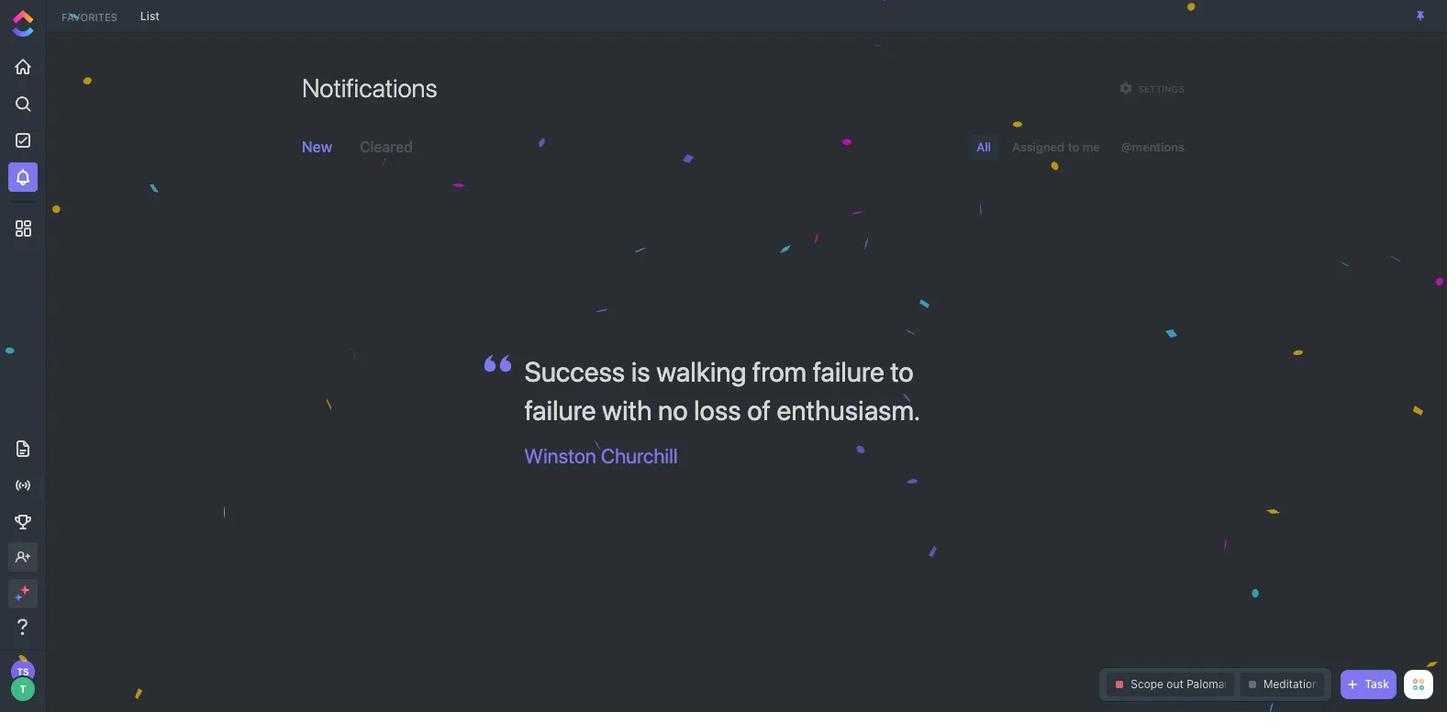 Task type: locate. For each thing, give the bounding box(es) containing it.
to up enthusiasm.
[[891, 355, 914, 388]]

me
[[1083, 139, 1100, 154]]

walking
[[656, 355, 746, 388]]

1 vertical spatial to
[[891, 355, 914, 388]]

ts
[[17, 666, 29, 677]]

@mentions
[[1121, 139, 1185, 154]]

ts t
[[17, 666, 29, 695]]

favorites
[[61, 11, 117, 22]]

settings button
[[1114, 77, 1189, 99]]

1 horizontal spatial to
[[1068, 139, 1080, 154]]

failure up enthusiasm.
[[813, 355, 885, 388]]

is
[[631, 355, 650, 388]]

to left me
[[1068, 139, 1080, 154]]

0 horizontal spatial failure
[[525, 394, 596, 426]]

list
[[140, 9, 160, 22]]

1 horizontal spatial failure
[[813, 355, 885, 388]]

list link
[[131, 9, 169, 22]]

0 vertical spatial to
[[1068, 139, 1080, 154]]

success
[[525, 355, 625, 388]]

assigned to me
[[1012, 139, 1100, 154]]

0 horizontal spatial to
[[891, 355, 914, 388]]

to
[[1068, 139, 1080, 154], [891, 355, 914, 388]]

0 vertical spatial failure
[[813, 355, 885, 388]]

failure
[[813, 355, 885, 388], [525, 394, 596, 426]]

enthusiasm.
[[777, 394, 920, 426]]

failure down success
[[525, 394, 596, 426]]

settings
[[1138, 84, 1185, 95]]

with
[[602, 394, 652, 426]]

task
[[1365, 677, 1390, 691]]

winston
[[525, 444, 596, 468]]

t
[[20, 683, 26, 695]]



Task type: describe. For each thing, give the bounding box(es) containing it.
loss
[[694, 394, 741, 426]]

sparkle svg 2 image
[[15, 594, 22, 601]]

all
[[977, 139, 991, 154]]

assigned
[[1012, 139, 1065, 154]]

no
[[658, 394, 688, 426]]

cleared
[[360, 139, 413, 155]]

success is walking from failure to failure with no loss of enthusiasm.
[[525, 355, 920, 426]]

winston churchill
[[525, 444, 678, 468]]

to inside success is walking from failure to failure with no loss of enthusiasm.
[[891, 355, 914, 388]]

notifications
[[302, 73, 437, 103]]

churchill
[[601, 444, 678, 468]]

new
[[302, 139, 332, 155]]

1 vertical spatial failure
[[525, 394, 596, 426]]

sparkle svg 1 image
[[20, 586, 29, 595]]

from
[[753, 355, 807, 388]]

of
[[747, 394, 771, 426]]



Task type: vqa. For each thing, say whether or not it's contained in the screenshot.
to in the 'Success is walking from failure to failure with no loss of enthusiasm.'
yes



